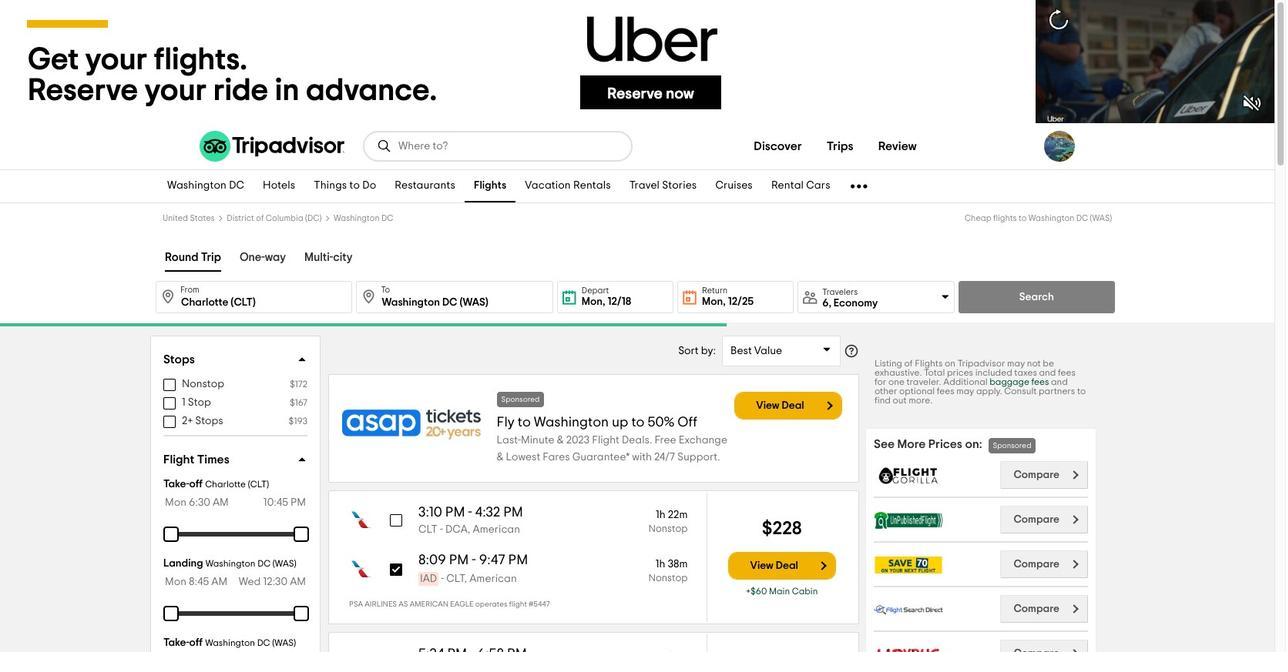 Task type: locate. For each thing, give the bounding box(es) containing it.
flights
[[994, 214, 1017, 223]]

3 compare from the top
[[1014, 560, 1060, 570]]

washington inside landing washington dc (was)
[[206, 560, 256, 569]]

view deal down value
[[756, 400, 804, 411]]

- left 9:47
[[472, 554, 476, 568]]

1 vertical spatial washington dc
[[334, 214, 393, 223]]

city
[[333, 252, 353, 263]]

1 horizontal spatial flight
[[592, 435, 620, 446]]

City or Airport text field
[[156, 281, 353, 314], [356, 281, 553, 314]]

12:30
[[263, 577, 288, 588]]

american down 9:47
[[470, 574, 517, 585]]

latest time slider down 10:45 pm
[[284, 518, 318, 552]]

1 vertical spatial &
[[497, 452, 504, 463]]

0 vertical spatial 1h
[[656, 510, 666, 521]]

2 compare button from the top
[[1001, 506, 1088, 534]]

0 vertical spatial earliest time slider
[[154, 518, 188, 552]]

view up '$60'
[[750, 561, 774, 572]]

clt inside 3:10 pm - 4:32 pm clt - dca , american
[[419, 525, 438, 536]]

am down take-off charlotte (clt)
[[213, 498, 229, 509]]

off up mon 6:30 am
[[189, 479, 203, 490]]

0 vertical spatial view deal button
[[734, 392, 842, 420]]

2 1h from the top
[[656, 560, 666, 570]]

earliest time slider down mon 8:45 am
[[154, 597, 188, 631]]

0 vertical spatial washington dc
[[167, 181, 244, 192]]

baggage fees link
[[990, 378, 1049, 387]]

review
[[878, 140, 917, 153]]

+ $60 main cabin
[[746, 587, 818, 596]]

1 vertical spatial american
[[470, 574, 517, 585]]

fly to washington up to 50% off last-minute & 2023 flight deals. free exchange & lowest fares guarantee* with 24/7 support.
[[497, 416, 728, 463]]

tripadvisor image
[[200, 131, 345, 162]]

0 vertical spatial ,
[[829, 298, 832, 309]]

(dc)
[[305, 214, 322, 223]]

(clt)
[[248, 480, 269, 489]]

clt up psa airlines as american eagle operates flight #5447
[[447, 574, 464, 585]]

earliest time slider for mon 8:45 am
[[154, 597, 188, 631]]

0 horizontal spatial stops
[[163, 354, 195, 366]]

pm for 10:45
[[291, 498, 306, 509]]

deal down value
[[782, 400, 804, 411]]

2 horizontal spatial fees
[[1058, 368, 1076, 378]]

, inside 8:09 pm - 9:47 pm iad - clt , american
[[464, 574, 467, 585]]

guarantee*
[[573, 452, 630, 463]]

nonstop down 38m at right bottom
[[649, 574, 688, 584]]

washington up states
[[167, 181, 227, 192]]

washington inside fly to washington up to 50% off last-minute & 2023 flight deals. free exchange & lowest fares guarantee* with 24/7 support.
[[534, 416, 609, 430]]

pm up dca
[[445, 506, 465, 520]]

1 vertical spatial nonstop
[[649, 525, 688, 535]]

2 earliest time slider from the top
[[154, 597, 188, 631]]

fees inside listing of flights on tripadvisor may not be exhaustive. total prices included taxes and fees for one traveler. additional
[[1058, 368, 1076, 378]]

to right the flights
[[1019, 214, 1027, 223]]

1h inside the 1h 22m nonstop
[[656, 510, 666, 521]]

0 horizontal spatial clt
[[419, 525, 438, 536]]

washington dc up states
[[167, 181, 244, 192]]

1h for 9:47 pm
[[656, 560, 666, 570]]

fees right be
[[1058, 368, 1076, 378]]

depart
[[582, 287, 609, 295]]

4 compare button from the top
[[1001, 596, 1088, 624]]

1 horizontal spatial may
[[1008, 359, 1025, 368]]

1h inside 1h 38m nonstop
[[656, 560, 666, 570]]

mon left 6:30
[[165, 498, 187, 509]]

0 vertical spatial american
[[473, 525, 520, 536]]

mon down landing
[[165, 577, 187, 588]]

flights down search search box
[[474, 181, 507, 192]]

view deal button down value
[[734, 392, 842, 420]]

$60
[[751, 587, 767, 596]]

take-off washington dc (was)
[[163, 638, 296, 649]]

compare for 1st compare button
[[1014, 470, 1060, 481]]

sponsored right "on:"
[[993, 442, 1032, 450]]

latest time slider down 12:30
[[284, 597, 318, 631]]

washington up wed
[[206, 560, 256, 569]]

of right listing
[[905, 359, 913, 368]]

0 horizontal spatial washington dc
[[167, 181, 244, 192]]

1 vertical spatial flights
[[915, 359, 943, 368]]

1 horizontal spatial sponsored
[[993, 442, 1032, 450]]

american inside 3:10 pm - 4:32 pm clt - dca , american
[[473, 525, 520, 536]]

clt down 3:10
[[419, 525, 438, 536]]

hotels link
[[254, 170, 305, 203]]

2 city or airport text field from the left
[[356, 281, 553, 314]]

washington inside take-off washington dc (was)
[[205, 639, 255, 648]]

profile picture image
[[1044, 131, 1075, 162]]

, for 9:47 pm
[[464, 574, 467, 585]]

pm right 8:09
[[449, 554, 469, 568]]

of
[[256, 214, 264, 223], [905, 359, 913, 368]]

washington dc
[[167, 181, 244, 192], [334, 214, 393, 223]]

prices
[[929, 439, 963, 451]]

2 vertical spatial nonstop
[[649, 574, 688, 584]]

nonstop up stop
[[182, 379, 224, 390]]

1 vertical spatial latest time slider
[[284, 597, 318, 631]]

pm right 10:45
[[291, 498, 306, 509]]

2 mon, from the left
[[702, 297, 726, 308]]

travel
[[630, 181, 660, 192]]

be
[[1043, 359, 1054, 368]]

1 vertical spatial deal
[[776, 561, 799, 572]]

1 horizontal spatial stops
[[195, 416, 223, 427]]

trips
[[827, 140, 854, 153]]

off for take-off charlotte (clt)
[[189, 479, 203, 490]]

1 vertical spatial of
[[905, 359, 913, 368]]

fly
[[497, 416, 515, 430]]

0 vertical spatial mon
[[165, 498, 187, 509]]

0 vertical spatial of
[[256, 214, 264, 223]]

united states link
[[163, 214, 215, 223]]

1h 38m nonstop
[[649, 560, 688, 584]]

1 earliest time slider from the top
[[154, 518, 188, 552]]

0 vertical spatial latest time slider
[[284, 518, 318, 552]]

view
[[756, 400, 780, 411], [750, 561, 774, 572]]

psa airlines as american eagle operates flight #5447
[[349, 601, 550, 609]]

(was) inside landing washington dc (was)
[[273, 560, 297, 569]]

and up partners
[[1039, 368, 1056, 378]]

take-off charlotte (clt)
[[163, 479, 269, 490]]

1 horizontal spatial flights
[[915, 359, 943, 368]]

off for take-off washington dc (was)
[[189, 638, 203, 649]]

1 take- from the top
[[163, 479, 189, 490]]

stops down stop
[[195, 416, 223, 427]]

0 horizontal spatial flights
[[474, 181, 507, 192]]

apply.
[[977, 387, 1003, 396]]

flights up traveler.
[[915, 359, 943, 368]]

deal for bottommost view deal 'button'
[[776, 561, 799, 572]]

of inside listing of flights on tripadvisor may not be exhaustive. total prices included taxes and fees for one traveler. additional
[[905, 359, 913, 368]]

travel stories link
[[620, 170, 706, 203]]

stops up 1 on the left bottom of the page
[[163, 354, 195, 366]]

for
[[875, 378, 887, 387]]

earliest time slider up landing
[[154, 518, 188, 552]]

1 horizontal spatial of
[[905, 359, 913, 368]]

&
[[557, 435, 564, 446], [497, 452, 504, 463]]

washington down wed
[[205, 639, 255, 648]]

4 compare from the top
[[1014, 604, 1060, 615]]

united
[[163, 214, 188, 223]]

pm right 9:47
[[508, 554, 528, 568]]

1 vertical spatial mon
[[165, 577, 187, 588]]

stops
[[163, 354, 195, 366], [195, 416, 223, 427]]

2 take- from the top
[[163, 638, 189, 649]]

1 1h from the top
[[656, 510, 666, 521]]

take- up mon 6:30 am
[[163, 479, 189, 490]]

advertisement region
[[0, 0, 1275, 123]]

flight times
[[163, 454, 230, 466]]

to right partners
[[1078, 387, 1086, 396]]

1 compare link from the top
[[1001, 462, 1088, 489]]

1 vertical spatial flight
[[163, 454, 195, 466]]

0 horizontal spatial of
[[256, 214, 264, 223]]

2 vertical spatial ,
[[464, 574, 467, 585]]

1 mon from the top
[[165, 498, 187, 509]]

2 mon from the top
[[165, 577, 187, 588]]

mon 8:45 am
[[165, 577, 228, 588]]

0 horizontal spatial mon,
[[582, 297, 606, 308]]

exhaustive.
[[875, 368, 922, 378]]

of right district
[[256, 214, 264, 223]]

consult
[[1005, 387, 1037, 396]]

hotels
[[263, 181, 295, 192]]

nonstop down 22m
[[649, 525, 688, 535]]

stop
[[188, 398, 211, 409]]

to inside and other optional fees may apply. consult partners to find out more.
[[1078, 387, 1086, 396]]

latest time slider
[[284, 518, 318, 552], [284, 597, 318, 631]]

fees down total
[[937, 387, 955, 396]]

compare button
[[1001, 462, 1088, 489], [1001, 506, 1088, 534], [1001, 551, 1088, 579], [1001, 596, 1088, 624]]

to up deals. at the bottom
[[632, 416, 645, 430]]

dc
[[229, 181, 244, 192], [382, 214, 393, 223], [1077, 214, 1089, 223], [258, 560, 271, 569], [257, 639, 270, 648]]

0 horizontal spatial washington dc link
[[158, 170, 254, 203]]

10:45
[[264, 498, 288, 509]]

by:
[[701, 346, 716, 357]]

off
[[678, 416, 698, 430]]

eagle
[[450, 601, 474, 609]]

0 vertical spatial deal
[[782, 400, 804, 411]]

may left not
[[1008, 359, 1025, 368]]

0 vertical spatial (was)
[[1090, 214, 1112, 223]]

1 mon, from the left
[[582, 297, 606, 308]]

1 vertical spatial washington dc link
[[334, 214, 393, 223]]

charlotte
[[205, 480, 246, 489]]

1 vertical spatial take-
[[163, 638, 189, 649]]

None search field
[[365, 133, 631, 160]]

off down mon 8:45 am
[[189, 638, 203, 649]]

0 horizontal spatial fees
[[937, 387, 955, 396]]

1 vertical spatial off
[[189, 638, 203, 649]]

one-
[[240, 252, 265, 263]]

1 horizontal spatial city or airport text field
[[356, 281, 553, 314]]

american down 4:32
[[473, 525, 520, 536]]

, inside 3:10 pm - 4:32 pm clt - dca , american
[[468, 525, 471, 536]]

of for listing
[[905, 359, 913, 368]]

exchange
[[679, 435, 728, 446]]

mon, down return in the top right of the page
[[702, 297, 726, 308]]

am right "8:45" in the bottom of the page
[[211, 577, 228, 588]]

, down travelers
[[829, 298, 832, 309]]

am for mon 6:30 am
[[213, 498, 229, 509]]

discover button
[[742, 131, 815, 162]]

1 vertical spatial clt
[[447, 574, 464, 585]]

1 vertical spatial (was)
[[273, 560, 297, 569]]

american inside 8:09 pm - 9:47 pm iad - clt , american
[[470, 574, 517, 585]]

0 vertical spatial take-
[[163, 479, 189, 490]]

sort
[[678, 346, 699, 357]]

flight left times
[[163, 454, 195, 466]]

0 vertical spatial view
[[756, 400, 780, 411]]

latest time slider for 10:45 pm
[[284, 518, 318, 552]]

, up 8:09 pm - 9:47 pm iad - clt , american
[[468, 525, 471, 536]]

$228
[[762, 520, 802, 538]]

washington
[[167, 181, 227, 192], [334, 214, 380, 223], [1029, 214, 1075, 223], [534, 416, 609, 430], [206, 560, 256, 569], [205, 639, 255, 648]]

washington dc down do
[[334, 214, 393, 223]]

sort by:
[[678, 346, 716, 357]]

1 vertical spatial ,
[[468, 525, 471, 536]]

take- for take-off washington dc (was)
[[163, 638, 189, 649]]

fees down not
[[1032, 378, 1049, 387]]

pm for 3:10
[[445, 506, 465, 520]]

earliest time slider for mon 6:30 am
[[154, 518, 188, 552]]

mon, down depart
[[582, 297, 606, 308]]

1 latest time slider from the top
[[284, 518, 318, 552]]

as
[[399, 601, 408, 609]]

things
[[314, 181, 347, 192]]

1 off from the top
[[189, 479, 203, 490]]

6:30
[[189, 498, 210, 509]]

take- down mon 8:45 am
[[163, 638, 189, 649]]

0 vertical spatial &
[[557, 435, 564, 446]]

washington dc link up states
[[158, 170, 254, 203]]

1 horizontal spatial &
[[557, 435, 564, 446]]

view deal up main
[[750, 561, 799, 572]]

1 vertical spatial earliest time slider
[[154, 597, 188, 631]]

1 compare from the top
[[1014, 470, 1060, 481]]

0 vertical spatial clt
[[419, 525, 438, 536]]

view down value
[[756, 400, 780, 411]]

view deal button up + $60 main cabin on the bottom right
[[728, 552, 836, 580]]

of for district
[[256, 214, 264, 223]]

0 horizontal spatial city or airport text field
[[156, 281, 353, 314]]

washington up 2023
[[534, 416, 609, 430]]

0 vertical spatial sponsored
[[501, 396, 540, 404]]

3:10
[[419, 506, 442, 520]]

view deal button
[[734, 392, 842, 420], [728, 552, 836, 580]]

flight up guarantee*
[[592, 435, 620, 446]]

american
[[473, 525, 520, 536], [470, 574, 517, 585]]

2 latest time slider from the top
[[284, 597, 318, 631]]

may down prices
[[957, 387, 975, 396]]

2+ stops
[[182, 416, 223, 427]]

1h left 38m at right bottom
[[656, 560, 666, 570]]

1 vertical spatial stops
[[195, 416, 223, 427]]

to
[[350, 181, 360, 192], [1019, 214, 1027, 223], [1078, 387, 1086, 396], [518, 416, 531, 430], [632, 416, 645, 430]]

flights
[[474, 181, 507, 192], [915, 359, 943, 368]]

vacation
[[525, 181, 571, 192]]

washington down things to do link
[[334, 214, 380, 223]]

2 off from the top
[[189, 638, 203, 649]]

0 horizontal spatial &
[[497, 452, 504, 463]]

american
[[410, 601, 449, 609]]

- left 4:32
[[468, 506, 472, 520]]

& down last-
[[497, 452, 504, 463]]

lowest
[[506, 452, 540, 463]]

nonstop for 3:10 pm
[[649, 525, 688, 535]]

american for 9:47
[[470, 574, 517, 585]]

0 vertical spatial may
[[1008, 359, 1025, 368]]

nonstop
[[182, 379, 224, 390], [649, 525, 688, 535], [649, 574, 688, 584]]

mon, inside return mon, 12/25
[[702, 297, 726, 308]]

1 horizontal spatial mon,
[[702, 297, 726, 308]]

1 vertical spatial 1h
[[656, 560, 666, 570]]

return mon, 12/25
[[702, 287, 754, 308]]

1 vertical spatial may
[[957, 387, 975, 396]]

round trip
[[165, 252, 221, 263]]

1 city or airport text field from the left
[[156, 281, 353, 314]]

1h left 22m
[[656, 510, 666, 521]]

washington dc link down do
[[334, 214, 393, 223]]

am right 12:30
[[290, 577, 306, 588]]

, up eagle
[[464, 574, 467, 585]]

10:45 pm
[[264, 498, 306, 509]]

24/7
[[655, 452, 675, 463]]

and down be
[[1051, 378, 1068, 387]]

compare for first compare button from the bottom of the page
[[1014, 604, 1060, 615]]

mon, inside depart mon, 12/18
[[582, 297, 606, 308]]

cars
[[807, 181, 831, 192]]

0 vertical spatial flight
[[592, 435, 620, 446]]

washington inside washington dc link
[[167, 181, 227, 192]]

discover
[[754, 140, 802, 153]]

washington right the flights
[[1029, 214, 1075, 223]]

1 horizontal spatial washington dc link
[[334, 214, 393, 223]]

0 vertical spatial off
[[189, 479, 203, 490]]

deal up + $60 main cabin on the bottom right
[[776, 561, 799, 572]]

$193
[[289, 417, 308, 426]]

sponsored up fly
[[501, 396, 540, 404]]

8:09 pm - 9:47 pm iad - clt , american
[[419, 554, 528, 585]]

& up fares
[[557, 435, 564, 446]]

0 horizontal spatial may
[[957, 387, 975, 396]]

1 horizontal spatial clt
[[447, 574, 464, 585]]

cheap flights to washington dc (was)
[[965, 214, 1112, 223]]

nonstop for 8:09 pm
[[649, 574, 688, 584]]

2 compare from the top
[[1014, 515, 1060, 526]]

8:09
[[419, 554, 446, 568]]

and inside listing of flights on tripadvisor may not be exhaustive. total prices included taxes and fees for one traveler. additional
[[1039, 368, 1056, 378]]

minute
[[521, 435, 555, 446]]

0 horizontal spatial flight
[[163, 454, 195, 466]]

stories
[[662, 181, 697, 192]]

compare for second compare button from the bottom of the page
[[1014, 560, 1060, 570]]

0 vertical spatial washington dc link
[[158, 170, 254, 203]]

, for 4:32 pm
[[468, 525, 471, 536]]

pm right 4:32
[[504, 506, 523, 520]]

2 vertical spatial (was)
[[272, 639, 296, 648]]

earliest time slider
[[154, 518, 188, 552], [154, 597, 188, 631]]



Task type: vqa. For each thing, say whether or not it's contained in the screenshot.
and within Listing of Flights on Tripadvisor may not be exhaustive. Total prices included taxes and fees for one traveler. Additional
yes



Task type: describe. For each thing, give the bounding box(es) containing it.
baggage fees
[[990, 378, 1049, 387]]

partners
[[1039, 387, 1076, 396]]

take- for take-off charlotte (clt)
[[163, 479, 189, 490]]

city or airport text field for to
[[356, 281, 553, 314]]

landing
[[163, 559, 203, 570]]

- left dca
[[440, 525, 443, 536]]

flights link
[[465, 170, 516, 203]]

fees inside and other optional fees may apply. consult partners to find out more.
[[937, 387, 955, 396]]

1h for 4:32 pm
[[656, 510, 666, 521]]

mon, for mon, 12/25
[[702, 297, 726, 308]]

+
[[746, 587, 751, 596]]

district
[[227, 214, 254, 223]]

am for mon 8:45 am
[[211, 577, 228, 588]]

not
[[1027, 359, 1041, 368]]

things to do link
[[305, 170, 386, 203]]

Search search field
[[399, 140, 619, 153]]

support.
[[678, 452, 720, 463]]

0 horizontal spatial sponsored
[[501, 396, 540, 404]]

cheap
[[965, 214, 992, 223]]

cruises link
[[706, 170, 762, 203]]

optional
[[900, 387, 935, 396]]

rentals
[[573, 181, 611, 192]]

vacation rentals
[[525, 181, 611, 192]]

one
[[889, 378, 905, 387]]

listing
[[875, 359, 903, 368]]

0 vertical spatial view deal
[[756, 400, 804, 411]]

travel stories
[[630, 181, 697, 192]]

trips button
[[815, 131, 866, 162]]

12/25
[[728, 297, 754, 308]]

50%
[[648, 416, 675, 430]]

on
[[945, 359, 956, 368]]

district of columbia (dc)
[[227, 214, 322, 223]]

pm for 8:09
[[449, 554, 469, 568]]

2 compare link from the top
[[1001, 506, 1088, 534]]

up
[[612, 416, 629, 430]]

2+
[[182, 416, 193, 427]]

rental cars link
[[762, 170, 840, 203]]

american for 4:32
[[473, 525, 520, 536]]

dc inside take-off washington dc (was)
[[257, 639, 270, 648]]

deal for view deal 'button' to the top
[[782, 400, 804, 411]]

taxes
[[1015, 368, 1037, 378]]

1 stop
[[182, 398, 211, 409]]

compare for third compare button from the bottom
[[1014, 515, 1060, 526]]

- right iad
[[441, 574, 444, 585]]

dc inside landing washington dc (was)
[[258, 560, 271, 569]]

best value
[[731, 346, 783, 357]]

airlines
[[365, 601, 397, 609]]

and inside and other optional fees may apply. consult partners to find out more.
[[1051, 378, 1068, 387]]

may inside listing of flights on tripadvisor may not be exhaustive. total prices included taxes and fees for one traveler. additional
[[1008, 359, 1025, 368]]

see more prices on:
[[874, 439, 982, 451]]

included
[[976, 368, 1013, 378]]

clt inside 8:09 pm - 9:47 pm iad - clt , american
[[447, 574, 464, 585]]

4 compare link from the top
[[1001, 596, 1088, 624]]

trip
[[201, 252, 221, 263]]

on:
[[965, 439, 982, 451]]

last-
[[497, 435, 521, 446]]

one-way
[[240, 252, 286, 263]]

one-way link
[[240, 246, 286, 272]]

12/18
[[608, 297, 631, 308]]

more.
[[909, 396, 933, 405]]

do
[[362, 181, 376, 192]]

1 vertical spatial view deal button
[[728, 552, 836, 580]]

baggage
[[990, 378, 1030, 387]]

search image
[[377, 139, 392, 154]]

1
[[182, 398, 186, 409]]

free
[[655, 435, 676, 446]]

to left do
[[350, 181, 360, 192]]

depart mon, 12/18
[[582, 287, 631, 308]]

1 horizontal spatial fees
[[1032, 378, 1049, 387]]

main
[[769, 587, 790, 596]]

mon, for mon, 12/18
[[582, 297, 606, 308]]

0 vertical spatial nonstop
[[182, 379, 224, 390]]

1 compare button from the top
[[1001, 462, 1088, 489]]

travelers
[[823, 288, 858, 296]]

2023
[[566, 435, 590, 446]]

dca
[[446, 525, 468, 536]]

3 compare link from the top
[[1001, 551, 1088, 579]]

search
[[1020, 292, 1054, 303]]

, inside travelers 6 , economy
[[829, 298, 832, 309]]

1 vertical spatial sponsored
[[993, 442, 1032, 450]]

flight
[[509, 601, 527, 609]]

psa
[[349, 601, 363, 609]]

flight inside fly to washington up to 50% off last-minute & 2023 flight deals. free exchange & lowest fares guarantee* with 24/7 support.
[[592, 435, 620, 446]]

0 vertical spatial flights
[[474, 181, 507, 192]]

way
[[265, 252, 286, 263]]

round
[[165, 252, 198, 263]]

value
[[754, 346, 783, 357]]

3 compare button from the top
[[1001, 551, 1088, 579]]

from
[[180, 286, 199, 294]]

iad
[[420, 574, 437, 585]]

and other optional fees may apply. consult partners to find out more.
[[875, 378, 1086, 405]]

deals.
[[622, 435, 652, 446]]

0 vertical spatial stops
[[163, 354, 195, 366]]

1 vertical spatial view deal
[[750, 561, 799, 572]]

9:47
[[479, 554, 505, 568]]

columbia
[[266, 214, 303, 223]]

38m
[[668, 560, 688, 570]]

rental cars
[[772, 181, 831, 192]]

mon for mon 6:30 am
[[165, 498, 187, 509]]

traveler.
[[907, 378, 942, 387]]

mon 6:30 am
[[165, 498, 229, 509]]

latest time slider for wed 12:30 am
[[284, 597, 318, 631]]

united states
[[163, 214, 215, 223]]

other
[[875, 387, 898, 396]]

multi-city link
[[305, 246, 353, 272]]

rental
[[772, 181, 804, 192]]

8:45
[[189, 577, 209, 588]]

multi-
[[305, 252, 333, 263]]

1 horizontal spatial washington dc
[[334, 214, 393, 223]]

1 vertical spatial view
[[750, 561, 774, 572]]

(was) inside take-off washington dc (was)
[[272, 639, 296, 648]]

city or airport text field for from
[[156, 281, 353, 314]]

1h 22m nonstop
[[649, 510, 688, 535]]

mon for mon 8:45 am
[[165, 577, 187, 588]]

flights inside listing of flights on tripadvisor may not be exhaustive. total prices included taxes and fees for one traveler. additional
[[915, 359, 943, 368]]

$167
[[290, 399, 308, 408]]

6
[[823, 298, 829, 309]]

am for wed 12:30 am
[[290, 577, 306, 588]]

$172
[[290, 380, 308, 389]]

to right fly
[[518, 416, 531, 430]]

may inside and other optional fees may apply. consult partners to find out more.
[[957, 387, 975, 396]]

out
[[893, 396, 907, 405]]

return
[[702, 287, 728, 295]]



